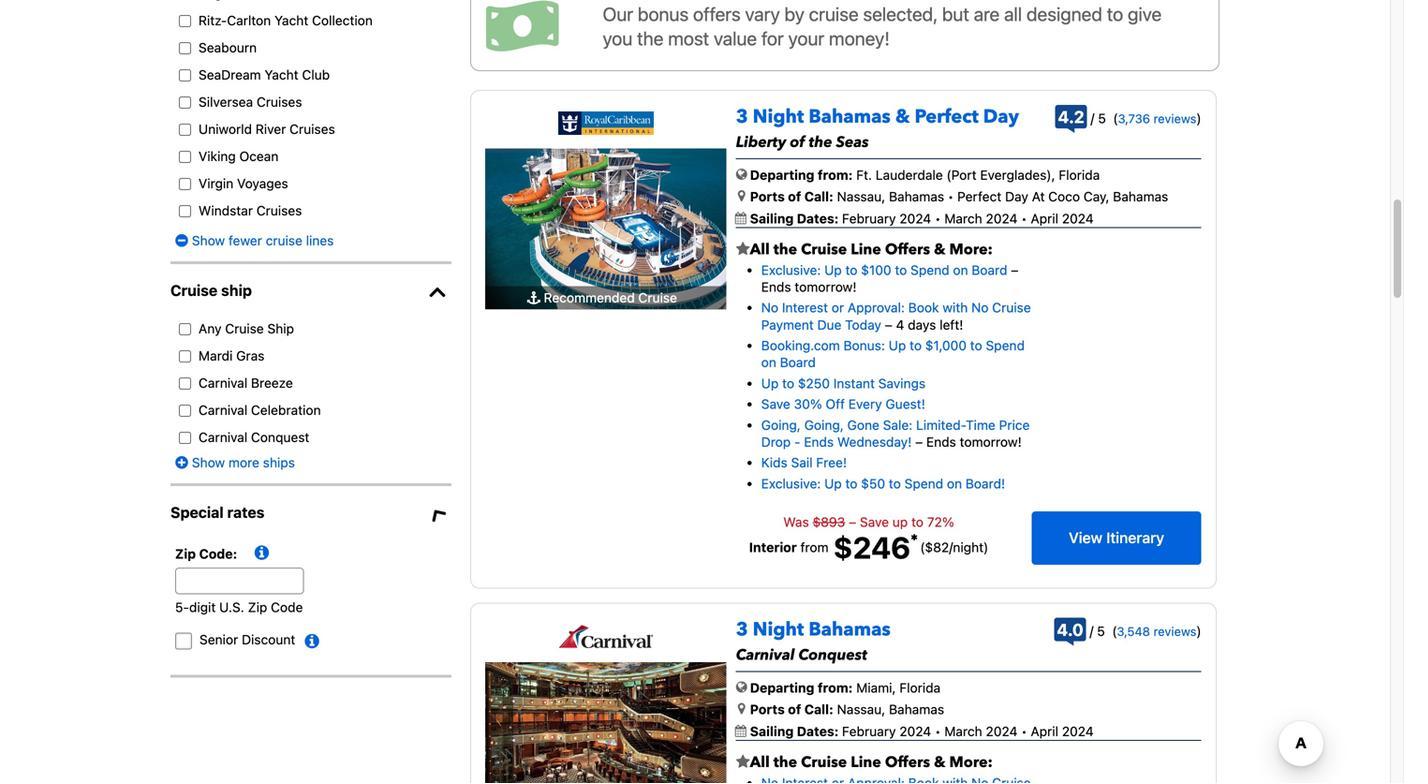 Task type: vqa. For each thing, say whether or not it's contained in the screenshot.
topmost the Booking.com Bonus: Up to $1,000 to Spend on Board link
no



Task type: locate. For each thing, give the bounding box(es) containing it.
1 march from the top
[[945, 211, 982, 226]]

0 vertical spatial april
[[1031, 211, 1059, 226]]

up down the free!
[[825, 476, 842, 491]]

carnival conquest image
[[485, 662, 727, 783]]

zip left code:
[[175, 546, 196, 561]]

liberty
[[736, 132, 786, 153]]

0 vertical spatial )
[[1197, 111, 1202, 126]]

was
[[783, 514, 809, 530]]

reviews inside 4.2 / 5 ( 3,736 reviews )
[[1154, 112, 1197, 126]]

time
[[966, 417, 996, 433]]

ports for 3 night bahamas
[[750, 702, 785, 717]]

february 2024 • march 2024 • april 2024 down the nassau, bahamas
[[842, 723, 1094, 739]]

tomorrow! for limited-
[[960, 434, 1022, 450]]

the inside our bonus offers vary by cruise selected, but are all designed to give you the most value for your money!
[[637, 27, 664, 49]]

0 horizontal spatial no
[[761, 300, 779, 315]]

1 vertical spatial february 2024 • march 2024 • april 2024
[[842, 723, 1094, 739]]

show right "plus circle" image
[[192, 455, 225, 470]]

/ down 72%
[[949, 540, 953, 555]]

view itinerary link
[[1032, 512, 1202, 565]]

1 dates: from the top
[[797, 211, 839, 226]]

viking ocean
[[199, 148, 279, 164]]

0 vertical spatial cruise
[[809, 3, 859, 25]]

show right minus circle icon
[[192, 233, 225, 248]]

march
[[945, 211, 982, 226], [945, 723, 982, 739]]

ports down liberty
[[750, 189, 785, 204]]

1 all the cruise line offers & more: from the top
[[750, 239, 993, 260]]

florida up coco
[[1059, 167, 1100, 183]]

1 vertical spatial all
[[750, 752, 770, 773]]

perfect up (port
[[915, 104, 979, 130]]

our
[[603, 3, 633, 25]]

map marker image up calendar image
[[738, 702, 745, 715]]

0 vertical spatial globe image
[[736, 168, 747, 181]]

1 horizontal spatial cruise
[[809, 3, 859, 25]]

4
[[896, 317, 904, 332]]

show fewer cruise lines link
[[175, 233, 334, 248]]

board
[[972, 262, 1008, 278], [780, 355, 816, 370]]

1 vertical spatial tomorrow!
[[960, 434, 1022, 450]]

0 vertical spatial nassau,
[[837, 189, 886, 204]]

2 going, from the left
[[804, 417, 844, 433]]

spend
[[911, 262, 950, 278], [986, 338, 1025, 353], [905, 476, 943, 491]]

2 march from the top
[[945, 723, 982, 739]]

spend inside kids sail free! exclusive: up to $50 to spend on board!
[[905, 476, 943, 491]]

carnival down carnival breeze
[[199, 402, 248, 418]]

going, up the drop
[[761, 417, 801, 433]]

offers down the nassau, bahamas
[[885, 752, 930, 773]]

) right 3,736 at right
[[1197, 111, 1202, 126]]

march for 3 night bahamas & perfect day
[[945, 211, 982, 226]]

( inside 4.2 / 5 ( 3,736 reviews )
[[1113, 111, 1118, 126]]

going, down off on the bottom right
[[804, 417, 844, 433]]

0 horizontal spatial board
[[780, 355, 816, 370]]

5 right 4.0 at the right of the page
[[1097, 624, 1105, 639]]

map marker image
[[738, 189, 745, 202], [738, 702, 745, 715]]

– down nassau, bahamas • perfect day at coco cay, bahamas
[[1011, 262, 1019, 278]]

perfect inside 3 night bahamas & perfect day liberty of the seas
[[915, 104, 979, 130]]

1 vertical spatial on
[[761, 355, 777, 370]]

ocean
[[239, 148, 279, 164]]

Windstar Cruises checkbox
[[174, 205, 196, 217]]

2 globe image from the top
[[736, 680, 747, 694]]

on up with
[[953, 262, 968, 278]]

1 february 2024 • march 2024 • april 2024 from the top
[[842, 211, 1094, 226]]

/ inside 4.0 / 5 ( 3,548 reviews )
[[1090, 624, 1094, 639]]

1 vertical spatial cruise
[[266, 233, 302, 248]]

1 vertical spatial night
[[753, 617, 804, 643]]

tomorrow! down time
[[960, 434, 1022, 450]]

sailing
[[750, 211, 794, 226], [750, 723, 794, 739]]

1 vertical spatial all the cruise line offers & more:
[[750, 752, 993, 773]]

0 vertical spatial call:
[[805, 189, 834, 204]]

2 vertical spatial cruises
[[256, 203, 302, 218]]

map marker image for 3 night bahamas & perfect day
[[738, 189, 745, 202]]

Seabourn checkbox
[[174, 42, 196, 54]]

1 horizontal spatial no
[[972, 300, 989, 315]]

( right 4.2 at top
[[1113, 111, 1118, 126]]

exclusive: down the sail
[[761, 476, 821, 491]]

senior
[[200, 632, 238, 648]]

2 reviews from the top
[[1154, 624, 1197, 639]]

1 departing from the top
[[750, 167, 815, 183]]

1 february from the top
[[842, 211, 896, 226]]

1 horizontal spatial save
[[860, 514, 889, 530]]

0 vertical spatial save
[[761, 396, 791, 412]]

cruise ship
[[170, 281, 252, 299]]

4.0 / 5 ( 3,548 reviews )
[[1057, 620, 1202, 640]]

save left 30%
[[761, 396, 791, 412]]

1 vertical spatial save
[[860, 514, 889, 530]]

ports
[[750, 189, 785, 204], [750, 702, 785, 717]]

0 vertical spatial /
[[1091, 111, 1095, 126]]

1 exclusive: from the top
[[761, 262, 821, 278]]

ports for 3 night bahamas & perfect day
[[750, 189, 785, 204]]

1 vertical spatial show
[[192, 455, 225, 470]]

1 line from the top
[[851, 239, 881, 260]]

river
[[256, 121, 286, 137]]

day inside 3 night bahamas & perfect day liberty of the seas
[[983, 104, 1019, 130]]

Silversea Cruises checkbox
[[174, 96, 196, 109]]

0 vertical spatial tomorrow!
[[795, 279, 857, 295]]

of
[[790, 132, 805, 153], [788, 189, 801, 204], [788, 702, 801, 717]]

3
[[736, 104, 748, 130], [736, 617, 748, 643]]

1 vertical spatial offers
[[885, 752, 930, 773]]

ends right -
[[804, 434, 834, 450]]

& inside 3 night bahamas & perfect day liberty of the seas
[[895, 104, 910, 130]]

2 from: from the top
[[818, 680, 853, 695]]

1 going, from the left
[[761, 417, 801, 433]]

0 horizontal spatial ends
[[761, 279, 791, 295]]

1 horizontal spatial ends
[[804, 434, 834, 450]]

– for time
[[915, 434, 923, 450]]

cruise
[[801, 239, 847, 260], [170, 281, 218, 299], [638, 290, 677, 305], [992, 300, 1031, 315], [225, 321, 264, 336], [801, 752, 847, 773]]

cruise right recommended
[[638, 290, 677, 305]]

•
[[948, 189, 954, 204], [935, 211, 941, 226], [1021, 211, 1027, 226], [935, 723, 941, 739], [1021, 723, 1027, 739]]

globe image
[[736, 168, 747, 181], [736, 680, 747, 694]]

no up "payment"
[[761, 300, 779, 315]]

1 vertical spatial board
[[780, 355, 816, 370]]

) inside 4.2 / 5 ( 3,736 reviews )
[[1197, 111, 1202, 126]]

2 nassau, from the top
[[837, 702, 886, 717]]

reviews inside 4.0 / 5 ( 3,548 reviews )
[[1154, 624, 1197, 639]]

carnival for carnival breeze
[[199, 375, 248, 390]]

0 horizontal spatial zip
[[175, 546, 196, 561]]

1 vertical spatial departing
[[750, 680, 815, 695]]

4.0
[[1057, 620, 1084, 640]]

$50
[[861, 476, 885, 491]]

board down booking.com
[[780, 355, 816, 370]]

february 2024 • march 2024 • april 2024 for 3 night bahamas & perfect day
[[842, 211, 1094, 226]]

kids sail free! exclusive: up to $50 to spend on board!
[[761, 455, 1005, 491]]

2 all from the top
[[750, 752, 770, 773]]

1 ) from the top
[[1197, 111, 1202, 126]]

value
[[714, 27, 757, 49]]

0 vertical spatial dates:
[[797, 211, 839, 226]]

line for 3 night bahamas & perfect day
[[851, 239, 881, 260]]

0 vertical spatial cruises
[[257, 94, 302, 109]]

everglades),
[[980, 167, 1055, 183]]

5 inside 4.0 / 5 ( 3,548 reviews )
[[1097, 624, 1105, 639]]

carnival down mardi
[[199, 375, 248, 390]]

– for with
[[885, 317, 893, 332]]

1 vertical spatial conquest
[[799, 645, 868, 666]]

3 for carnival
[[736, 617, 748, 643]]

2 night from the top
[[753, 617, 804, 643]]

zip
[[175, 546, 196, 561], [248, 600, 267, 615]]

2 february 2024 • march 2024 • april 2024 from the top
[[842, 723, 1094, 739]]

2 ports from the top
[[750, 702, 785, 717]]

0 vertical spatial march
[[945, 211, 982, 226]]

– inside – ends tomorrow!
[[1011, 262, 1019, 278]]

0 vertical spatial night
[[753, 104, 804, 130]]

2 all the cruise line offers & more: from the top
[[750, 752, 993, 773]]

recommended
[[544, 290, 635, 305]]

cruise up gras
[[225, 321, 264, 336]]

2 sailing dates: from the top
[[750, 723, 842, 739]]

call: down departing from: miami, florida
[[805, 702, 834, 717]]

1 show from the top
[[192, 233, 225, 248]]

& up the lauderdale
[[895, 104, 910, 130]]

reviews right 3,736 at right
[[1154, 112, 1197, 126]]

your
[[788, 27, 825, 49]]

for
[[762, 27, 784, 49]]

0 vertical spatial reviews
[[1154, 112, 1197, 126]]

ends inside – ends tomorrow!
[[761, 279, 791, 295]]

from: left ft.
[[818, 167, 853, 183]]

1 ports of call: from the top
[[750, 189, 834, 204]]

florida
[[1059, 167, 1100, 183], [900, 680, 941, 695]]

2 april from the top
[[1031, 723, 1059, 739]]

from: left miami,
[[818, 680, 853, 695]]

show for show more ships
[[192, 455, 225, 470]]

1 horizontal spatial tomorrow!
[[960, 434, 1022, 450]]

2 ports of call: from the top
[[750, 702, 834, 717]]

april
[[1031, 211, 1059, 226], [1031, 723, 1059, 739]]

departing down 3 night bahamas carnival conquest
[[750, 680, 815, 695]]

booking.com
[[761, 338, 840, 353]]

1 from: from the top
[[818, 167, 853, 183]]

2 map marker image from the top
[[738, 702, 745, 715]]

ships
[[263, 455, 295, 470]]

viking
[[199, 148, 236, 164]]

departing for 3 night bahamas
[[750, 680, 815, 695]]

1 ports from the top
[[750, 189, 785, 204]]

0 vertical spatial 3
[[736, 104, 748, 130]]

our bonus offers vary by cruise selected, but are all designed to give you the most value for your money!
[[603, 3, 1162, 49]]

bahamas
[[809, 104, 891, 130], [889, 189, 944, 204], [1113, 189, 1168, 204], [809, 617, 891, 643], [889, 702, 944, 717]]

0 vertical spatial perfect
[[915, 104, 979, 130]]

carnival up show more ships link
[[199, 429, 248, 445]]

0 vertical spatial exclusive:
[[761, 262, 821, 278]]

2 vertical spatial of
[[788, 702, 801, 717]]

savings
[[878, 376, 926, 391]]

/ right 4.0 at the right of the page
[[1090, 624, 1094, 639]]

2 exclusive: from the top
[[761, 476, 821, 491]]

1 vertical spatial march
[[945, 723, 982, 739]]

( for 3 night bahamas & perfect day
[[1113, 111, 1118, 126]]

0 vertical spatial board
[[972, 262, 1008, 278]]

1 vertical spatial 3
[[736, 617, 748, 643]]

5 right 4.2 at top
[[1098, 111, 1106, 126]]

2 line from the top
[[851, 752, 881, 773]]

2 show from the top
[[192, 455, 225, 470]]

money!
[[829, 27, 890, 49]]

& for 3 night bahamas & perfect day
[[934, 239, 946, 260]]

night inside 3 night bahamas & perfect day liberty of the seas
[[753, 104, 804, 130]]

5
[[1098, 111, 1106, 126], [1097, 624, 1105, 639]]

3 inside 3 night bahamas & perfect day liberty of the seas
[[736, 104, 748, 130]]

uniworld
[[199, 121, 252, 137]]

all for 3 night bahamas
[[750, 752, 770, 773]]

1 night from the top
[[753, 104, 804, 130]]

0 horizontal spatial going,
[[761, 417, 801, 433]]

board inside booking.com bonus: up to $1,000 to spend on board up to $250 instant savings save 30% off every guest!
[[780, 355, 816, 370]]

call: down 3 night bahamas & perfect day liberty of the seas
[[805, 189, 834, 204]]

3,736
[[1118, 112, 1150, 126]]

carnival up calendar image
[[736, 645, 795, 666]]

up inside kids sail free! exclusive: up to $50 to spend on board!
[[825, 476, 842, 491]]

30%
[[794, 396, 822, 412]]

2 offers from the top
[[885, 752, 930, 773]]

most
[[668, 27, 709, 49]]

4.2 / 5 ( 3,736 reviews )
[[1058, 107, 1202, 127]]

2 vertical spatial /
[[1090, 624, 1094, 639]]

zip code:
[[175, 546, 240, 561]]

5 inside 4.2 / 5 ( 3,736 reviews )
[[1098, 111, 1106, 126]]

no
[[761, 300, 779, 315], [972, 300, 989, 315]]

more:
[[949, 239, 993, 260], [949, 752, 993, 773]]

– ends tomorrow!
[[761, 262, 1019, 295], [912, 434, 1022, 450]]

1 vertical spatial ports of call:
[[750, 702, 834, 717]]

nassau, down miami,
[[837, 702, 886, 717]]

march for 3 night bahamas
[[945, 723, 982, 739]]

3 night bahamas & perfect day liberty of the seas
[[736, 104, 1019, 153]]

0 vertical spatial map marker image
[[738, 189, 745, 202]]

5 for 3 night bahamas & perfect day
[[1098, 111, 1106, 126]]

booking.com bonus: up to $1,000 to spend on board up to $250 instant savings save 30% off every guest!
[[761, 338, 1025, 412]]

on inside kids sail free! exclusive: up to $50 to spend on board!
[[947, 476, 962, 491]]

0 horizontal spatial tomorrow!
[[795, 279, 857, 295]]

( right 4.0 at the right of the page
[[1112, 624, 1117, 639]]

ports of call: down departing from: miami, florida
[[750, 702, 834, 717]]

the down bonus
[[637, 27, 664, 49]]

2 3 from the top
[[736, 617, 748, 643]]

reviews right 3,548
[[1154, 624, 1197, 639]]

to right $1,000 in the top right of the page
[[970, 338, 982, 353]]

5-
[[175, 600, 189, 615]]

1 no from the left
[[761, 300, 779, 315]]

to
[[1107, 3, 1123, 25], [845, 262, 858, 278], [895, 262, 907, 278], [910, 338, 922, 353], [970, 338, 982, 353], [782, 376, 794, 391], [845, 476, 858, 491], [889, 476, 901, 491], [912, 514, 924, 530]]

0 vertical spatial day
[[983, 104, 1019, 130]]

0 vertical spatial ports of call:
[[750, 189, 834, 204]]

february down ft.
[[842, 211, 896, 226]]

conquest up ships
[[251, 429, 309, 445]]

Ritz-Carlton Yacht Collection checkbox
[[174, 15, 196, 27]]

0 horizontal spatial conquest
[[251, 429, 309, 445]]

line for 3 night bahamas
[[851, 752, 881, 773]]

day
[[983, 104, 1019, 130], [1005, 189, 1029, 204]]

0 vertical spatial zip
[[175, 546, 196, 561]]

spend up 72%
[[905, 476, 943, 491]]

day left "at"
[[1005, 189, 1029, 204]]

call:
[[805, 189, 834, 204], [805, 702, 834, 717]]

ports of call: down liberty
[[750, 189, 834, 204]]

– down limited-
[[915, 434, 923, 450]]

tomorrow! up the or
[[795, 279, 857, 295]]

2 ) from the top
[[1197, 624, 1202, 639]]

0 vertical spatial from:
[[818, 167, 853, 183]]

dates: down departing from: miami, florida
[[797, 723, 839, 739]]

sailing right calendar image
[[750, 723, 794, 739]]

nassau, for nassau, bahamas
[[837, 702, 886, 717]]

1 horizontal spatial going,
[[804, 417, 844, 433]]

1 call: from the top
[[805, 189, 834, 204]]

2 vertical spatial spend
[[905, 476, 943, 491]]

to right $100
[[895, 262, 907, 278]]

& down the nassau, bahamas
[[934, 752, 946, 773]]

nassau, down ft.
[[837, 189, 886, 204]]

0 horizontal spatial florida
[[900, 680, 941, 695]]

1 vertical spatial map marker image
[[738, 702, 745, 715]]

cruises right river
[[290, 121, 335, 137]]

bahamas up departing from: miami, florida
[[809, 617, 891, 643]]

royal caribbean image
[[558, 112, 654, 135]]

night inside 3 night bahamas carnival conquest
[[753, 617, 804, 643]]

0 vertical spatial (
[[1113, 111, 1118, 126]]

Zip Code: text field
[[175, 568, 304, 594]]

bahamas inside 3 night bahamas & perfect day liberty of the seas
[[809, 104, 891, 130]]

1 horizontal spatial board
[[972, 262, 1008, 278]]

1 all from the top
[[750, 239, 770, 260]]

ports down departing from: miami, florida
[[750, 702, 785, 717]]

0 vertical spatial february 2024 • march 2024 • april 2024
[[842, 211, 1094, 226]]

1 vertical spatial exclusive:
[[761, 476, 821, 491]]

0 vertical spatial sailing
[[750, 211, 794, 226]]

all the cruise line offers & more: down the nassau, bahamas
[[750, 752, 993, 773]]

0 vertical spatial 5
[[1098, 111, 1106, 126]]

0 vertical spatial all
[[750, 239, 770, 260]]

cruise up the or
[[801, 239, 847, 260]]

special rates
[[170, 503, 265, 521]]

Carnival Breeze checkbox
[[174, 377, 196, 390]]

going, going, gone sale: limited-time price drop - ends wednesday!
[[761, 417, 1030, 450]]

1 vertical spatial line
[[851, 752, 881, 773]]

the inside 3 night bahamas & perfect day liberty of the seas
[[809, 132, 832, 153]]

0 vertical spatial more:
[[949, 239, 993, 260]]

sailing for 3 night bahamas
[[750, 723, 794, 739]]

2 call: from the top
[[805, 702, 834, 717]]

1 vertical spatial reviews
[[1154, 624, 1197, 639]]

approval:
[[848, 300, 905, 315]]

calendar image
[[735, 212, 746, 224]]

1 sailing from the top
[[750, 211, 794, 226]]

( for 3 night bahamas
[[1112, 624, 1117, 639]]

2 more: from the top
[[949, 752, 993, 773]]

/ inside 4.2 / 5 ( 3,736 reviews )
[[1091, 111, 1095, 126]]

cruise left lines
[[266, 233, 302, 248]]

all the cruise line offers & more: for 3 night bahamas
[[750, 752, 993, 773]]

carnival breeze
[[199, 375, 293, 390]]

interior from $246
[[749, 530, 911, 565]]

day up everglades),
[[983, 104, 1019, 130]]

1 nassau, from the top
[[837, 189, 886, 204]]

gone
[[847, 417, 880, 433]]

2 vertical spatial &
[[934, 752, 946, 773]]

) inside 4.0 / 5 ( 3,548 reviews )
[[1197, 624, 1202, 639]]

1 sailing dates: from the top
[[750, 211, 842, 226]]

/ right 4.2 at top
[[1091, 111, 1095, 126]]

2 dates: from the top
[[797, 723, 839, 739]]

0 vertical spatial all the cruise line offers & more:
[[750, 239, 993, 260]]

1 vertical spatial sailing
[[750, 723, 794, 739]]

carnival for carnival conquest
[[199, 429, 248, 445]]

save inside booking.com bonus: up to $1,000 to spend on board up to $250 instant savings save 30% off every guest!
[[761, 396, 791, 412]]

2 departing from the top
[[750, 680, 815, 695]]

bonus:
[[844, 338, 885, 353]]

1 vertical spatial )
[[1197, 624, 1202, 639]]

carnival inside 3 night bahamas carnival conquest
[[736, 645, 795, 666]]

night down interior at bottom right
[[753, 617, 804, 643]]

yacht left club
[[265, 67, 299, 82]]

1 more: from the top
[[949, 239, 993, 260]]

from
[[801, 540, 829, 555]]

1 vertical spatial call:
[[805, 702, 834, 717]]

0 vertical spatial line
[[851, 239, 881, 260]]

1 vertical spatial nassau,
[[837, 702, 886, 717]]

board!
[[966, 476, 1005, 491]]

spend up book
[[911, 262, 950, 278]]

0 horizontal spatial cruise
[[266, 233, 302, 248]]

3,736 reviews link
[[1118, 112, 1197, 126]]

free!
[[816, 455, 847, 470]]

1 reviews from the top
[[1154, 112, 1197, 126]]

1 april from the top
[[1031, 211, 1059, 226]]

ends down limited-
[[926, 434, 956, 450]]

0 vertical spatial offers
[[885, 239, 930, 260]]

offers up exclusive: up to $100 to spend on board
[[885, 239, 930, 260]]

sailing dates: right calendar icon
[[750, 211, 842, 226]]

3 night bahamas carnival conquest
[[736, 617, 891, 666]]

departing down liberty
[[750, 167, 815, 183]]

& up exclusive: up to $100 to spend on board
[[934, 239, 946, 260]]

cruise
[[809, 3, 859, 25], [266, 233, 302, 248]]

– right $893 at the bottom right of page
[[849, 514, 856, 530]]

2 february from the top
[[842, 723, 896, 739]]

dates: right calendar icon
[[797, 211, 839, 226]]

0 vertical spatial show
[[192, 233, 225, 248]]

windstar cruises
[[199, 203, 302, 218]]

conquest inside 3 night bahamas carnival conquest
[[799, 645, 868, 666]]

2 horizontal spatial ends
[[926, 434, 956, 450]]

on inside booking.com bonus: up to $1,000 to spend on board up to $250 instant savings save 30% off every guest!
[[761, 355, 777, 370]]

0 vertical spatial conquest
[[251, 429, 309, 445]]

bahamas up seas
[[809, 104, 891, 130]]

1 globe image from the top
[[736, 168, 747, 181]]

cruise up any cruise ship option
[[170, 281, 218, 299]]

1 map marker image from the top
[[738, 189, 745, 202]]

globe image down liberty
[[736, 168, 747, 181]]

exclusive: inside kids sail free! exclusive: up to $50 to spend on board!
[[761, 476, 821, 491]]

limited-
[[916, 417, 966, 433]]

0 vertical spatial ports
[[750, 189, 785, 204]]

of for 3 night bahamas
[[788, 702, 801, 717]]

0 vertical spatial february
[[842, 211, 896, 226]]

book
[[908, 300, 939, 315]]

up down 4
[[889, 338, 906, 353]]

3 inside 3 night bahamas carnival conquest
[[736, 617, 748, 643]]

1 vertical spatial – ends tomorrow!
[[912, 434, 1022, 450]]

february for 3 night bahamas
[[842, 723, 896, 739]]

1 vertical spatial zip
[[248, 600, 267, 615]]

– ends tomorrow! down time
[[912, 434, 1022, 450]]

booking.com bonus: up to $1,000 to spend on board link
[[761, 338, 1025, 370]]

carnival cruise line image
[[558, 624, 654, 649]]

0 vertical spatial – ends tomorrow!
[[761, 262, 1019, 295]]

anchor image
[[527, 291, 540, 304]]

ports of call: for 3 night bahamas
[[750, 702, 834, 717]]

2 sailing from the top
[[750, 723, 794, 739]]

sailing dates: right calendar image
[[750, 723, 842, 739]]

/ for 3 night bahamas & perfect day
[[1091, 111, 1095, 126]]

of for 3 night bahamas & perfect day
[[788, 189, 801, 204]]

days
[[908, 317, 936, 332]]

5 for 3 night bahamas
[[1097, 624, 1105, 639]]

to left give
[[1107, 3, 1123, 25]]

florida up the nassau, bahamas
[[900, 680, 941, 695]]

1 vertical spatial 5
[[1097, 624, 1105, 639]]

night up liberty
[[753, 104, 804, 130]]

map marker image up calendar icon
[[738, 189, 745, 202]]

1 offers from the top
[[885, 239, 930, 260]]

)
[[1197, 111, 1202, 126], [1197, 624, 1202, 639]]

february 2024 • march 2024 • april 2024 down nassau, bahamas • perfect day at coco cay, bahamas
[[842, 211, 1094, 226]]

february down the nassau, bahamas
[[842, 723, 896, 739]]

1 3 from the top
[[736, 104, 748, 130]]

1 vertical spatial &
[[934, 239, 946, 260]]

zip right u.s.
[[248, 600, 267, 615]]

interest
[[782, 300, 828, 315]]

0 vertical spatial sailing dates:
[[750, 211, 842, 226]]

( inside 4.0 / 5 ( 3,548 reviews )
[[1112, 624, 1117, 639]]

0 horizontal spatial save
[[761, 396, 791, 412]]

0 vertical spatial departing
[[750, 167, 815, 183]]

1 vertical spatial sailing dates:
[[750, 723, 842, 739]]

1 vertical spatial february
[[842, 723, 896, 739]]

all
[[750, 239, 770, 260], [750, 752, 770, 773]]

all the cruise line offers & more: up $100
[[750, 239, 993, 260]]

Uniworld River Cruises checkbox
[[174, 124, 196, 136]]

carnival celebration
[[199, 402, 321, 418]]

bahamas inside 3 night bahamas carnival conquest
[[809, 617, 891, 643]]

1 vertical spatial ports
[[750, 702, 785, 717]]

the left seas
[[809, 132, 832, 153]]



Task type: describe. For each thing, give the bounding box(es) containing it.
night for &
[[753, 104, 804, 130]]

bahamas down miami,
[[889, 702, 944, 717]]

resident discount information image
[[250, 544, 270, 563]]

1 horizontal spatial zip
[[248, 600, 267, 615]]

by
[[785, 3, 805, 25]]

rates
[[227, 503, 265, 521]]

0 vertical spatial spend
[[911, 262, 950, 278]]

the right star image
[[774, 752, 797, 773]]

up up the or
[[825, 262, 842, 278]]

) for 3 night bahamas
[[1197, 624, 1202, 639]]

recommended cruise
[[544, 290, 677, 305]]

($82
[[920, 540, 949, 555]]

no interest or approval: book with no cruise payment due today link
[[761, 300, 1031, 332]]

Any Cruise Ship checkbox
[[174, 323, 196, 335]]

cruise inside our bonus offers vary by cruise selected, but are all designed to give you the most value for your money!
[[809, 3, 859, 25]]

price
[[999, 417, 1030, 433]]

or
[[832, 300, 844, 315]]

ports of call: for 3 night bahamas & perfect day
[[750, 189, 834, 204]]

uniworld river cruises
[[199, 121, 335, 137]]

u.s.
[[219, 600, 244, 615]]

ritz-carlton yacht collection
[[199, 12, 373, 28]]

nassau, for nassau, bahamas • perfect day at coco cay, bahamas
[[837, 189, 886, 204]]

payment
[[761, 317, 814, 332]]

ends for exclusive:
[[761, 279, 791, 295]]

discount
[[242, 632, 295, 648]]

show more ships link
[[175, 455, 295, 470]]

Virgin Voyages checkbox
[[174, 178, 196, 190]]

– for spend
[[1011, 262, 1019, 278]]

3,548
[[1117, 624, 1150, 639]]

dates: for 3 night bahamas & perfect day
[[797, 211, 839, 226]]

due
[[817, 317, 842, 332]]

offers for 3 night bahamas
[[885, 752, 930, 773]]

sailing dates: for 3 night bahamas
[[750, 723, 842, 739]]

are
[[974, 3, 1000, 25]]

show for show fewer cruise lines
[[192, 233, 225, 248]]

ship
[[267, 321, 294, 336]]

up
[[893, 514, 908, 530]]

bonus
[[638, 3, 689, 25]]

all
[[1004, 3, 1022, 25]]

coco
[[1049, 189, 1080, 204]]

bahamas down the lauderdale
[[889, 189, 944, 204]]

minus circle image
[[175, 234, 188, 247]]

senior discount
[[200, 632, 295, 648]]

spend inside booking.com bonus: up to $1,000 to spend on board up to $250 instant savings save 30% off every guest!
[[986, 338, 1025, 353]]

1 vertical spatial perfect
[[958, 189, 1002, 204]]

gras
[[236, 348, 265, 363]]

4.2
[[1058, 107, 1085, 127]]

ritz-
[[199, 12, 227, 28]]

globe image for 3 night bahamas
[[736, 680, 747, 694]]

night for carnival
[[753, 617, 804, 643]]

/ for 3 night bahamas
[[1090, 624, 1094, 639]]

collection
[[312, 12, 373, 28]]

0 vertical spatial yacht
[[275, 12, 308, 28]]

seadream
[[199, 67, 261, 82]]

bahamas right 'cay,'
[[1113, 189, 1168, 204]]

april for 3 night bahamas & perfect day
[[1031, 211, 1059, 226]]

from: for 3 night bahamas
[[818, 680, 853, 695]]

all the cruise line offers & more: for 3 night bahamas & perfect day
[[750, 239, 993, 260]]

tomorrow! for to
[[795, 279, 857, 295]]

– ends tomorrow! for to
[[761, 262, 1019, 295]]

but
[[942, 3, 969, 25]]

virgin
[[199, 175, 234, 191]]

$100
[[861, 262, 891, 278]]

1 vertical spatial cruises
[[290, 121, 335, 137]]

0 vertical spatial on
[[953, 262, 968, 278]]

Carnival Celebration checkbox
[[174, 405, 196, 417]]

ends inside going, going, gone sale: limited-time price drop - ends wednesday!
[[804, 434, 834, 450]]

to left $100
[[845, 262, 858, 278]]

$1,000
[[925, 338, 967, 353]]

digit
[[189, 600, 216, 615]]

liberty of the seas image
[[485, 148, 727, 309]]

cruises for windstar cruises
[[256, 203, 302, 218]]

kids sail free! link
[[761, 455, 847, 470]]

carlton
[[227, 12, 271, 28]]

up left $250
[[761, 376, 779, 391]]

kids
[[761, 455, 788, 470]]

exclusive: up to $100 to spend on board
[[761, 262, 1008, 278]]

2 no from the left
[[972, 300, 989, 315]]

february 2024 • march 2024 • april 2024 for 3 night bahamas
[[842, 723, 1094, 739]]

departing for 3 night bahamas & perfect day
[[750, 167, 815, 183]]

mardi
[[199, 348, 233, 363]]

chevron down image
[[423, 283, 452, 301]]

Mardi Gras checkbox
[[174, 350, 196, 362]]

february for 3 night bahamas & perfect day
[[842, 211, 896, 226]]

sailing dates: for 3 night bahamas & perfect day
[[750, 211, 842, 226]]

exclusive: up to $100 to spend on board link
[[761, 262, 1008, 278]]

night)
[[953, 540, 989, 555]]

code
[[271, 600, 303, 615]]

all for 3 night bahamas & perfect day
[[750, 239, 770, 260]]

cay,
[[1084, 189, 1110, 204]]

star image
[[736, 242, 750, 257]]

departing from: miami, florida
[[750, 680, 941, 695]]

of inside 3 night bahamas & perfect day liberty of the seas
[[790, 132, 805, 153]]

) for 3 night bahamas & perfect day
[[1197, 111, 1202, 126]]

silversea
[[199, 94, 253, 109]]

seabourn
[[199, 40, 257, 55]]

more: for 3 night bahamas & perfect day
[[949, 239, 993, 260]]

today
[[845, 317, 881, 332]]

dates: for 3 night bahamas
[[797, 723, 839, 739]]

selected,
[[863, 3, 938, 25]]

special
[[170, 503, 224, 521]]

to down days
[[910, 338, 922, 353]]

more: for 3 night bahamas
[[949, 752, 993, 773]]

itinerary
[[1106, 529, 1164, 547]]

guest!
[[886, 396, 925, 412]]

($82 / night)
[[920, 540, 989, 555]]

globe image for 3 night bahamas & perfect day
[[736, 168, 747, 181]]

cruise down departing from: miami, florida
[[801, 752, 847, 773]]

off
[[826, 396, 845, 412]]

instant
[[834, 376, 875, 391]]

departing from: ft. lauderdale (port everglades), florida
[[750, 167, 1100, 183]]

offers for 3 night bahamas & perfect day
[[885, 239, 930, 260]]

from: for 3 night bahamas & perfect day
[[818, 167, 853, 183]]

view
[[1069, 529, 1103, 547]]

asterisk image
[[911, 534, 918, 541]]

& for 3 night bahamas
[[934, 752, 946, 773]]

(port
[[947, 167, 977, 183]]

with
[[943, 300, 968, 315]]

– 4 days left!
[[881, 317, 963, 332]]

calendar image
[[735, 725, 746, 737]]

plus circle image
[[175, 456, 188, 469]]

to right $50
[[889, 476, 901, 491]]

save 30% off every guest! link
[[761, 396, 925, 412]]

1 vertical spatial florida
[[900, 680, 941, 695]]

wednesday!
[[837, 434, 912, 450]]

-
[[794, 434, 801, 450]]

cruises for silversea cruises
[[257, 94, 302, 109]]

senior discount information image
[[305, 633, 325, 652]]

give
[[1128, 3, 1162, 25]]

virgin voyages
[[199, 175, 288, 191]]

$246
[[833, 530, 911, 565]]

you
[[603, 27, 633, 49]]

mardi gras
[[199, 348, 265, 363]]

celebration
[[251, 402, 321, 418]]

fewer
[[229, 233, 262, 248]]

to inside our bonus offers vary by cruise selected, but are all designed to give you the most value for your money!
[[1107, 3, 1123, 25]]

to up asterisk icon
[[912, 514, 924, 530]]

1 vertical spatial day
[[1005, 189, 1029, 204]]

call: for 3 night bahamas
[[805, 702, 834, 717]]

map marker image for 3 night bahamas
[[738, 702, 745, 715]]

reviews for 3 night bahamas
[[1154, 624, 1197, 639]]

SeaDream Yacht Club checkbox
[[174, 69, 196, 81]]

show fewer cruise lines
[[188, 233, 334, 248]]

Viking Ocean checkbox
[[174, 151, 196, 163]]

interior
[[749, 540, 797, 555]]

any
[[199, 321, 222, 336]]

ends for going,
[[926, 434, 956, 450]]

– ends tomorrow! for limited-
[[912, 434, 1022, 450]]

call: for 3 night bahamas & perfect day
[[805, 189, 834, 204]]

to left $50
[[845, 476, 858, 491]]

reviews for 3 night bahamas & perfect day
[[1154, 112, 1197, 126]]

cruise inside 'no interest or approval: book with no cruise payment due today'
[[992, 300, 1031, 315]]

$250
[[798, 376, 830, 391]]

carnival for carnival celebration
[[199, 402, 248, 418]]

lauderdale
[[876, 167, 943, 183]]

1 vertical spatial /
[[949, 540, 953, 555]]

the right star icon
[[774, 239, 797, 260]]

carnival conquest
[[199, 429, 309, 445]]

offers
[[693, 3, 741, 25]]

to left $250
[[782, 376, 794, 391]]

$893
[[813, 514, 845, 530]]

Carnival Conquest checkbox
[[174, 432, 196, 444]]

april for 3 night bahamas
[[1031, 723, 1059, 739]]

1 vertical spatial yacht
[[265, 67, 299, 82]]

star image
[[736, 755, 750, 770]]

designed
[[1027, 3, 1103, 25]]

3 for &
[[736, 104, 748, 130]]

miami,
[[856, 680, 896, 695]]

voyages
[[237, 175, 288, 191]]

sailing for 3 night bahamas & perfect day
[[750, 211, 794, 226]]

1 horizontal spatial florida
[[1059, 167, 1100, 183]]



